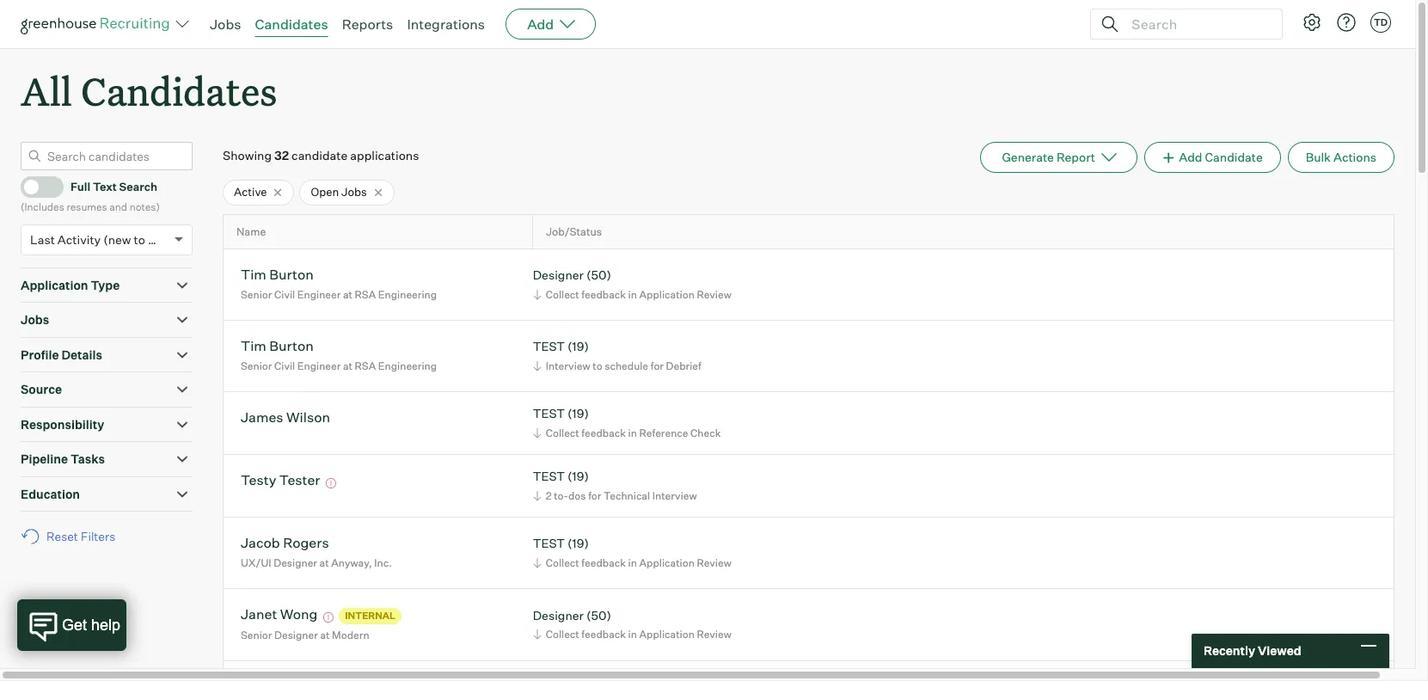 Task type: vqa. For each thing, say whether or not it's contained in the screenshot.


Task type: describe. For each thing, give the bounding box(es) containing it.
old)
[[148, 232, 170, 247]]

senior for designer (50)
[[241, 288, 272, 301]]

4 in from the top
[[628, 628, 637, 641]]

text
[[93, 180, 117, 193]]

tasks
[[71, 452, 105, 466]]

actions
[[1334, 150, 1377, 164]]

modern
[[332, 629, 370, 642]]

configure image
[[1302, 12, 1323, 33]]

test (19) interview to schedule for debrief
[[533, 339, 702, 372]]

profile
[[21, 347, 59, 362]]

testy tester
[[241, 472, 320, 489]]

collect feedback in application review link for rogers
[[530, 555, 736, 571]]

in for collect feedback in reference check link
[[628, 427, 637, 439]]

active
[[234, 185, 267, 199]]

test (19) collect feedback in reference check
[[533, 406, 721, 439]]

candidate reports are now available! apply filters and select "view in app" element
[[981, 142, 1138, 173]]

generate report
[[1002, 150, 1096, 164]]

2 (50) from the top
[[587, 608, 612, 623]]

job/status
[[546, 225, 602, 238]]

1 feedback from the top
[[582, 288, 626, 301]]

reports
[[342, 15, 393, 33]]

details
[[61, 347, 102, 362]]

full text search (includes resumes and notes)
[[21, 180, 160, 213]]

application inside test (19) collect feedback in application review
[[640, 556, 695, 569]]

all
[[21, 65, 72, 116]]

and
[[109, 201, 127, 213]]

candidate
[[292, 148, 348, 163]]

internal
[[345, 610, 396, 622]]

type
[[91, 278, 120, 292]]

open jobs
[[311, 185, 367, 199]]

td button
[[1371, 12, 1392, 33]]

test inside test (19) collect feedback in reference check
[[533, 406, 565, 421]]

3 review from the top
[[697, 628, 732, 641]]

integrations link
[[407, 15, 485, 33]]

james wilson link
[[241, 409, 330, 429]]

application type
[[21, 278, 120, 292]]

to for old)
[[134, 232, 145, 247]]

tim for test
[[241, 338, 267, 355]]

inc.
[[374, 556, 392, 569]]

pipeline
[[21, 452, 68, 466]]

pipeline tasks
[[21, 452, 105, 466]]

showing 32 candidate applications
[[223, 148, 419, 163]]

recently
[[1204, 644, 1256, 658]]

at inside jacob rogers ux/ui designer at anyway, inc.
[[320, 556, 329, 569]]

generate
[[1002, 150, 1055, 164]]

interview inside test (19) interview to schedule for debrief
[[546, 359, 591, 372]]

showing
[[223, 148, 272, 163]]

0 vertical spatial candidates
[[255, 15, 328, 33]]

reports link
[[342, 15, 393, 33]]

Search candidates field
[[21, 142, 193, 170]]

tim burton link for test
[[241, 338, 314, 357]]

td
[[1374, 16, 1388, 28]]

name
[[237, 225, 266, 238]]

responsibility
[[21, 417, 104, 432]]

checkmark image
[[28, 180, 41, 192]]

dos
[[569, 489, 586, 502]]

debrief
[[666, 359, 702, 372]]

designer inside jacob rogers ux/ui designer at anyway, inc.
[[274, 556, 317, 569]]

viewed
[[1258, 644, 1302, 658]]

generate report button
[[981, 142, 1138, 173]]

tester
[[279, 472, 320, 489]]

0 horizontal spatial jobs
[[21, 312, 49, 327]]

tim burton link for designer
[[241, 266, 314, 286]]

civil for designer (50)
[[274, 288, 295, 301]]

report
[[1057, 150, 1096, 164]]

profile details
[[21, 347, 102, 362]]

reset
[[46, 529, 78, 544]]

activity
[[57, 232, 101, 247]]

interview inside test (19) 2 to-dos for technical interview
[[653, 489, 697, 502]]

james
[[241, 409, 284, 426]]

test for jacob rogers
[[533, 536, 565, 551]]

engineering for test (19)
[[378, 359, 437, 372]]

bulk
[[1306, 150, 1332, 164]]

integrations
[[407, 15, 485, 33]]

test (19) collect feedback in application review
[[533, 536, 732, 569]]

wilson
[[286, 409, 330, 426]]

jacob rogers link
[[241, 535, 329, 554]]

last activity (new to old) option
[[30, 232, 170, 247]]

collect inside test (19) collect feedback in reference check
[[546, 427, 580, 439]]

schedule
[[605, 359, 649, 372]]

burton for test
[[270, 338, 314, 355]]

rsa for designer (50)
[[355, 288, 376, 301]]

to for schedule
[[593, 359, 603, 372]]

engineering for designer (50)
[[378, 288, 437, 301]]

(includes
[[21, 201, 64, 213]]

engineer for test (19)
[[297, 359, 341, 372]]

feedback inside test (19) collect feedback in reference check
[[582, 427, 626, 439]]

(19) for tim burton
[[568, 339, 589, 354]]

bulk actions link
[[1288, 142, 1395, 173]]

tim burton senior civil engineer at rsa engineering for test
[[241, 338, 437, 372]]

senior for test (19)
[[241, 359, 272, 372]]

james wilson
[[241, 409, 330, 426]]

jobs link
[[210, 15, 241, 33]]

engineer for designer (50)
[[297, 288, 341, 301]]

collect inside test (19) collect feedback in application review
[[546, 556, 580, 569]]

1 collect from the top
[[546, 288, 580, 301]]



Task type: locate. For each thing, give the bounding box(es) containing it.
check
[[691, 427, 721, 439]]

1 vertical spatial (50)
[[587, 608, 612, 623]]

0 vertical spatial to
[[134, 232, 145, 247]]

(19) for testy tester
[[568, 469, 589, 484]]

designer (50) collect feedback in application review
[[533, 268, 732, 301], [533, 608, 732, 641]]

tim burton senior civil engineer at rsa engineering for designer
[[241, 266, 437, 301]]

2 civil from the top
[[274, 359, 295, 372]]

1 tim burton link from the top
[[241, 266, 314, 286]]

2 engineering from the top
[[378, 359, 437, 372]]

3 feedback from the top
[[582, 556, 626, 569]]

1 horizontal spatial for
[[651, 359, 664, 372]]

tim burton link up james wilson
[[241, 338, 314, 357]]

3 (19) from the top
[[568, 469, 589, 484]]

civil
[[274, 288, 295, 301], [274, 359, 295, 372]]

tim burton link
[[241, 266, 314, 286], [241, 338, 314, 357]]

jobs left candidates link
[[210, 15, 241, 33]]

add candidate link
[[1145, 142, 1281, 173]]

2
[[546, 489, 552, 502]]

2 horizontal spatial jobs
[[342, 185, 367, 199]]

1 vertical spatial review
[[697, 556, 732, 569]]

senior up james
[[241, 359, 272, 372]]

senior down name
[[241, 288, 272, 301]]

filters
[[81, 529, 115, 544]]

2 burton from the top
[[270, 338, 314, 355]]

feedback inside test (19) collect feedback in application review
[[582, 556, 626, 569]]

test inside test (19) collect feedback in application review
[[533, 536, 565, 551]]

interview left schedule
[[546, 359, 591, 372]]

1 (50) from the top
[[587, 268, 612, 283]]

test up "interview to schedule for debrief" link
[[533, 339, 565, 354]]

1 vertical spatial candidates
[[81, 65, 277, 116]]

tim burton senior civil engineer at rsa engineering
[[241, 266, 437, 301], [241, 338, 437, 372]]

add
[[527, 15, 554, 33], [1180, 150, 1203, 164]]

in inside test (19) collect feedback in application review
[[628, 556, 637, 569]]

2 review from the top
[[697, 556, 732, 569]]

1 designer (50) collect feedback in application review from the top
[[533, 268, 732, 301]]

Search text field
[[1128, 12, 1267, 37]]

test down 2
[[533, 536, 565, 551]]

1 vertical spatial civil
[[274, 359, 295, 372]]

jobs
[[210, 15, 241, 33], [342, 185, 367, 199], [21, 312, 49, 327]]

1 rsa from the top
[[355, 288, 376, 301]]

(19) up "interview to schedule for debrief" link
[[568, 339, 589, 354]]

test
[[533, 339, 565, 354], [533, 406, 565, 421], [533, 469, 565, 484], [533, 536, 565, 551]]

(50) down job/status on the left of page
[[587, 268, 612, 283]]

1 civil from the top
[[274, 288, 295, 301]]

0 vertical spatial add
[[527, 15, 554, 33]]

interview right technical
[[653, 489, 697, 502]]

open
[[311, 185, 339, 199]]

applications
[[350, 148, 419, 163]]

janet wong
[[241, 606, 318, 623]]

1 vertical spatial interview
[[653, 489, 697, 502]]

0 vertical spatial collect feedback in application review link
[[530, 286, 736, 303]]

education
[[21, 487, 80, 501]]

reset filters button
[[21, 521, 124, 552]]

senior designer at modern
[[241, 629, 370, 642]]

1 tim from the top
[[241, 266, 267, 283]]

1 vertical spatial for
[[588, 489, 602, 502]]

engineer
[[297, 288, 341, 301], [297, 359, 341, 372]]

1 in from the top
[[628, 288, 637, 301]]

for inside test (19) 2 to-dos for technical interview
[[588, 489, 602, 502]]

1 vertical spatial tim burton link
[[241, 338, 314, 357]]

2 collect from the top
[[546, 427, 580, 439]]

reset filters
[[46, 529, 115, 544]]

senior
[[241, 288, 272, 301], [241, 359, 272, 372], [241, 629, 272, 642]]

review inside test (19) collect feedback in application review
[[697, 556, 732, 569]]

last activity (new to old)
[[30, 232, 170, 247]]

0 vertical spatial tim
[[241, 266, 267, 283]]

add inside popup button
[[527, 15, 554, 33]]

(19) up collect feedback in reference check link
[[568, 406, 589, 421]]

designer
[[533, 268, 584, 283], [274, 556, 317, 569], [533, 608, 584, 623], [274, 629, 318, 642]]

2 to-dos for technical interview link
[[530, 488, 702, 504]]

to left old)
[[134, 232, 145, 247]]

0 vertical spatial engineering
[[378, 288, 437, 301]]

2 vertical spatial review
[[697, 628, 732, 641]]

(19) for jacob rogers
[[568, 536, 589, 551]]

resumes
[[67, 201, 107, 213]]

jacob rogers ux/ui designer at anyway, inc.
[[241, 535, 392, 569]]

notes)
[[130, 201, 160, 213]]

(19) up 'dos'
[[568, 469, 589, 484]]

2 in from the top
[[628, 427, 637, 439]]

2 feedback from the top
[[582, 427, 626, 439]]

recently viewed
[[1204, 644, 1302, 658]]

2 test from the top
[[533, 406, 565, 421]]

3 collect feedback in application review link from the top
[[530, 627, 736, 643]]

test (19) 2 to-dos for technical interview
[[533, 469, 697, 502]]

1 horizontal spatial to
[[593, 359, 603, 372]]

review for jacob rogers
[[697, 556, 732, 569]]

for left debrief
[[651, 359, 664, 372]]

designer (50) collect feedback in application review up test (19) interview to schedule for debrief
[[533, 268, 732, 301]]

to left schedule
[[593, 359, 603, 372]]

test inside test (19) interview to schedule for debrief
[[533, 339, 565, 354]]

for inside test (19) interview to schedule for debrief
[[651, 359, 664, 372]]

testy
[[241, 472, 276, 489]]

0 vertical spatial rsa
[[355, 288, 376, 301]]

4 feedback from the top
[[582, 628, 626, 641]]

tim for designer
[[241, 266, 267, 283]]

add for add
[[527, 15, 554, 33]]

interview to schedule for debrief link
[[530, 358, 706, 374]]

2 senior from the top
[[241, 359, 272, 372]]

feedback
[[582, 288, 626, 301], [582, 427, 626, 439], [582, 556, 626, 569], [582, 628, 626, 641]]

senior down janet
[[241, 629, 272, 642]]

3 senior from the top
[[241, 629, 272, 642]]

interview
[[546, 359, 591, 372], [653, 489, 697, 502]]

test for tim burton
[[533, 339, 565, 354]]

tim down name
[[241, 266, 267, 283]]

in left reference
[[628, 427, 637, 439]]

3 in from the top
[[628, 556, 637, 569]]

0 vertical spatial tim burton link
[[241, 266, 314, 286]]

in down test (19) collect feedback in application review
[[628, 628, 637, 641]]

janet wong has been in application review for more than 5 days image
[[321, 613, 336, 623]]

to
[[134, 232, 145, 247], [593, 359, 603, 372]]

in for the collect feedback in application review link related to rogers
[[628, 556, 637, 569]]

1 horizontal spatial add
[[1180, 150, 1203, 164]]

collect
[[546, 288, 580, 301], [546, 427, 580, 439], [546, 556, 580, 569], [546, 628, 580, 641]]

1 vertical spatial collect feedback in application review link
[[530, 555, 736, 571]]

0 horizontal spatial to
[[134, 232, 145, 247]]

testy tester link
[[241, 472, 320, 492]]

civil for test (19)
[[274, 359, 295, 372]]

designer (50) collect feedback in application review down test (19) collect feedback in application review
[[533, 608, 732, 641]]

rsa
[[355, 288, 376, 301], [355, 359, 376, 372]]

2 vertical spatial senior
[[241, 629, 272, 642]]

for for tim burton
[[651, 359, 664, 372]]

1 engineer from the top
[[297, 288, 341, 301]]

1 test from the top
[[533, 339, 565, 354]]

tim burton link down name
[[241, 266, 314, 286]]

0 vertical spatial engineer
[[297, 288, 341, 301]]

janet wong link
[[241, 606, 318, 626]]

0 vertical spatial review
[[697, 288, 732, 301]]

search
[[119, 180, 157, 193]]

1 vertical spatial senior
[[241, 359, 272, 372]]

collect feedback in application review link down technical
[[530, 555, 736, 571]]

1 senior from the top
[[241, 288, 272, 301]]

(19) inside test (19) interview to schedule for debrief
[[568, 339, 589, 354]]

jobs up profile
[[21, 312, 49, 327]]

bulk actions
[[1306, 150, 1377, 164]]

rogers
[[283, 535, 329, 552]]

to-
[[554, 489, 569, 502]]

candidates link
[[255, 15, 328, 33]]

0 vertical spatial designer (50) collect feedback in application review
[[533, 268, 732, 301]]

for right 'dos'
[[588, 489, 602, 502]]

1 collect feedback in application review link from the top
[[530, 286, 736, 303]]

0 vertical spatial tim burton senior civil engineer at rsa engineering
[[241, 266, 437, 301]]

rsa for test (19)
[[355, 359, 376, 372]]

in inside test (19) collect feedback in reference check
[[628, 427, 637, 439]]

(new
[[103, 232, 131, 247]]

janet
[[241, 606, 277, 623]]

jobs right open
[[342, 185, 367, 199]]

(50)
[[587, 268, 612, 283], [587, 608, 612, 623]]

2 (19) from the top
[[568, 406, 589, 421]]

testy tester has been in technical interview for more than 14 days image
[[323, 479, 339, 489]]

0 vertical spatial interview
[[546, 359, 591, 372]]

review for tim burton
[[697, 288, 732, 301]]

2 tim burton senior civil engineer at rsa engineering from the top
[[241, 338, 437, 372]]

1 horizontal spatial jobs
[[210, 15, 241, 33]]

32
[[274, 148, 289, 163]]

for for testy tester
[[588, 489, 602, 502]]

collect feedback in application review link up test (19) interview to schedule for debrief
[[530, 286, 736, 303]]

(19) inside test (19) collect feedback in application review
[[568, 536, 589, 551]]

last
[[30, 232, 55, 247]]

1 review from the top
[[697, 288, 732, 301]]

2 designer (50) collect feedback in application review from the top
[[533, 608, 732, 641]]

full
[[71, 180, 90, 193]]

0 horizontal spatial add
[[527, 15, 554, 33]]

all candidates
[[21, 65, 277, 116]]

ux/ui
[[241, 556, 271, 569]]

4 collect from the top
[[546, 628, 580, 641]]

(50) down test (19) collect feedback in application review
[[587, 608, 612, 623]]

0 horizontal spatial for
[[588, 489, 602, 502]]

tim up james
[[241, 338, 267, 355]]

3 collect from the top
[[546, 556, 580, 569]]

1 vertical spatial burton
[[270, 338, 314, 355]]

2 rsa from the top
[[355, 359, 376, 372]]

4 (19) from the top
[[568, 536, 589, 551]]

1 engineering from the top
[[378, 288, 437, 301]]

candidates right jobs link
[[255, 15, 328, 33]]

candidates down jobs link
[[81, 65, 277, 116]]

1 vertical spatial tim burton senior civil engineer at rsa engineering
[[241, 338, 437, 372]]

in down technical
[[628, 556, 637, 569]]

in up test (19) interview to schedule for debrief
[[628, 288, 637, 301]]

for
[[651, 359, 664, 372], [588, 489, 602, 502]]

0 vertical spatial senior
[[241, 288, 272, 301]]

candidate
[[1206, 150, 1263, 164]]

tim
[[241, 266, 267, 283], [241, 338, 267, 355]]

1 vertical spatial add
[[1180, 150, 1203, 164]]

2 vertical spatial jobs
[[21, 312, 49, 327]]

test for testy tester
[[533, 469, 565, 484]]

test inside test (19) 2 to-dos for technical interview
[[533, 469, 565, 484]]

1 vertical spatial engineer
[[297, 359, 341, 372]]

1 burton from the top
[[270, 266, 314, 283]]

0 vertical spatial burton
[[270, 266, 314, 283]]

jacob
[[241, 535, 280, 552]]

2 collect feedback in application review link from the top
[[530, 555, 736, 571]]

1 vertical spatial tim
[[241, 338, 267, 355]]

0 vertical spatial civil
[[274, 288, 295, 301]]

1 (19) from the top
[[568, 339, 589, 354]]

burton
[[270, 266, 314, 283], [270, 338, 314, 355]]

1 vertical spatial jobs
[[342, 185, 367, 199]]

candidates
[[255, 15, 328, 33], [81, 65, 277, 116]]

technical
[[604, 489, 650, 502]]

wong
[[280, 606, 318, 623]]

2 engineer from the top
[[297, 359, 341, 372]]

1 vertical spatial rsa
[[355, 359, 376, 372]]

(19) inside test (19) collect feedback in reference check
[[568, 406, 589, 421]]

anyway,
[[331, 556, 372, 569]]

2 vertical spatial collect feedback in application review link
[[530, 627, 736, 643]]

1 vertical spatial to
[[593, 359, 603, 372]]

greenhouse recruiting image
[[21, 14, 175, 34]]

add button
[[506, 9, 596, 40]]

collect feedback in reference check link
[[530, 425, 725, 441]]

to inside test (19) interview to schedule for debrief
[[593, 359, 603, 372]]

1 tim burton senior civil engineer at rsa engineering from the top
[[241, 266, 437, 301]]

test up 2
[[533, 469, 565, 484]]

td button
[[1368, 9, 1395, 36]]

test up collect feedback in reference check link
[[533, 406, 565, 421]]

at
[[343, 288, 353, 301], [343, 359, 353, 372], [320, 556, 329, 569], [320, 629, 330, 642]]

1 vertical spatial engineering
[[378, 359, 437, 372]]

4 test from the top
[[533, 536, 565, 551]]

burton for designer
[[270, 266, 314, 283]]

1 horizontal spatial interview
[[653, 489, 697, 502]]

add for add candidate
[[1180, 150, 1203, 164]]

3 test from the top
[[533, 469, 565, 484]]

source
[[21, 382, 62, 397]]

2 tim from the top
[[241, 338, 267, 355]]

in for the collect feedback in application review link corresponding to burton
[[628, 288, 637, 301]]

(19) down 'dos'
[[568, 536, 589, 551]]

add candidate
[[1180, 150, 1263, 164]]

0 vertical spatial (50)
[[587, 268, 612, 283]]

1 vertical spatial designer (50) collect feedback in application review
[[533, 608, 732, 641]]

collect feedback in application review link for burton
[[530, 286, 736, 303]]

(19) inside test (19) 2 to-dos for technical interview
[[568, 469, 589, 484]]

collect feedback in application review link down test (19) collect feedback in application review
[[530, 627, 736, 643]]

0 vertical spatial jobs
[[210, 15, 241, 33]]

0 horizontal spatial interview
[[546, 359, 591, 372]]

2 tim burton link from the top
[[241, 338, 314, 357]]

in
[[628, 288, 637, 301], [628, 427, 637, 439], [628, 556, 637, 569], [628, 628, 637, 641]]

0 vertical spatial for
[[651, 359, 664, 372]]



